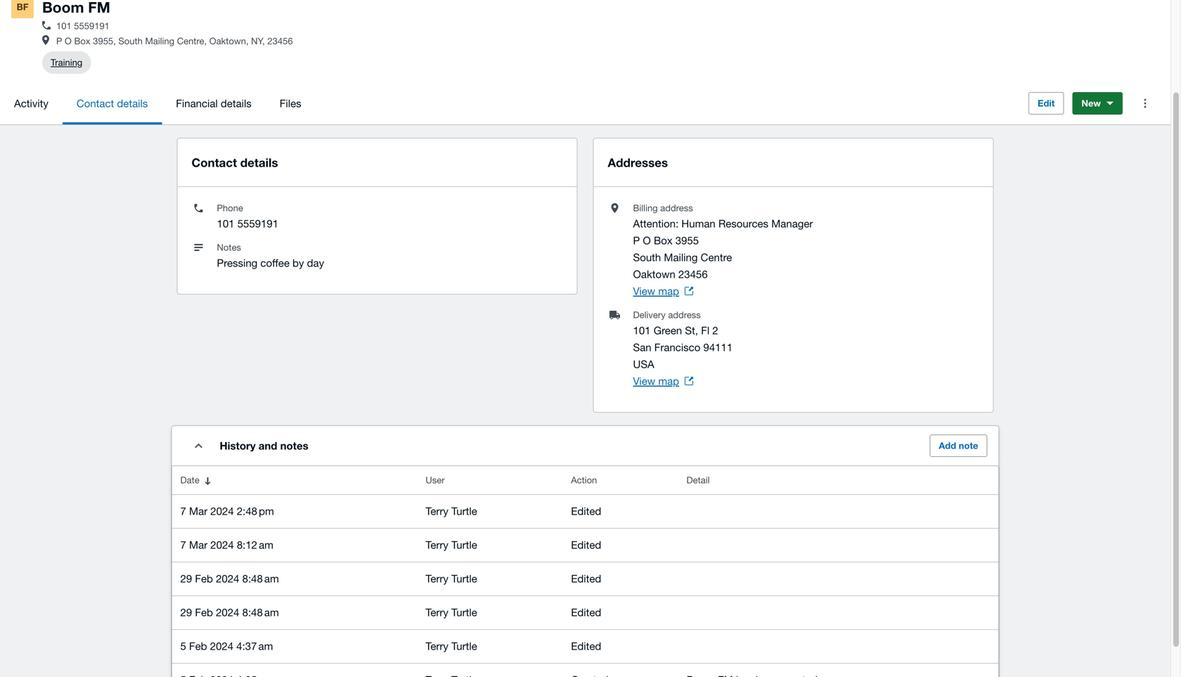 Task type: describe. For each thing, give the bounding box(es) containing it.
3955,
[[93, 35, 116, 46]]

toggle image
[[195, 444, 203, 448]]

oaktown
[[633, 268, 676, 280]]

and
[[259, 440, 277, 452]]

delivery address 101 green st, fl 2 san francisco 94111 usa view map
[[633, 310, 733, 387]]

3 turtle from the top
[[452, 573, 477, 585]]

contact inside button
[[77, 97, 114, 109]]

box inside billing address attention : human resources manager p o box 3955 south mailing centre oaktown 23456 view map
[[654, 234, 673, 247]]

pressing
[[217, 257, 258, 269]]

billing
[[633, 203, 658, 214]]

edit
[[1038, 98, 1055, 109]]

7 mar 2024 2:48 pm
[[180, 505, 274, 517]]

map inside delivery address 101 green st, fl 2 san francisco 94111 usa view map
[[659, 375, 679, 387]]

2024 left 2:48 pm
[[210, 505, 234, 517]]

phone number image
[[42, 21, 51, 30]]

day
[[307, 257, 324, 269]]

address for :
[[661, 203, 693, 214]]

3 terry turtle from the top
[[426, 573, 477, 585]]

action button
[[563, 466, 678, 495]]

view inside delivery address 101 green st, fl 2 san francisco 94111 usa view map
[[633, 375, 656, 387]]

user button
[[417, 466, 563, 495]]

training
[[51, 57, 82, 68]]

centre,
[[177, 35, 207, 46]]

phone 101 5559191
[[217, 203, 279, 230]]

4:37 am
[[237, 640, 273, 652]]

0 horizontal spatial mailing
[[145, 35, 174, 46]]

francisco
[[655, 341, 701, 354]]

7 for 7 mar 2024 2:48 pm
[[180, 505, 186, 517]]

1 terry turtle from the top
[[426, 505, 477, 517]]

2024 up 5 feb 2024 4:37 am
[[216, 606, 239, 619]]

2024 down the 7 mar 2024 8:12 am on the bottom of page
[[216, 573, 239, 585]]

new
[[1082, 98, 1101, 109]]

5 feb 2024 4:37 am
[[180, 640, 273, 652]]

activity
[[14, 97, 48, 109]]

3955
[[676, 234, 699, 247]]

delivery
[[633, 310, 666, 320]]

1 turtle from the top
[[452, 505, 477, 517]]

actions menu image
[[1132, 89, 1160, 118]]

2 29 from the top
[[180, 606, 192, 619]]

1 vertical spatial feb
[[195, 606, 213, 619]]

mar for 7 mar 2024 2:48 pm
[[189, 505, 208, 517]]

list of history for this document element
[[172, 466, 999, 677]]

new button
[[1073, 92, 1123, 115]]

4 terry turtle from the top
[[426, 606, 477, 619]]

5 edited from the top
[[571, 640, 602, 652]]

94111
[[704, 341, 733, 354]]

history and notes
[[220, 440, 308, 452]]

financial details button
[[162, 82, 266, 125]]

0 horizontal spatial south
[[118, 35, 143, 46]]

1 29 from the top
[[180, 573, 192, 585]]

o inside billing address attention : human resources manager p o box 3955 south mailing centre oaktown 23456 view map
[[643, 234, 651, 247]]

date
[[180, 475, 200, 486]]

2024 left 8:12 am
[[210, 539, 234, 551]]

add note
[[939, 440, 979, 451]]

files
[[280, 97, 301, 109]]

detail
[[687, 475, 710, 486]]

add note button
[[930, 435, 988, 457]]

address for green
[[668, 310, 701, 320]]

8:12 am
[[237, 539, 274, 551]]

0 vertical spatial feb
[[195, 573, 213, 585]]

p inside billing address attention : human resources manager p o box 3955 south mailing centre oaktown 23456 view map
[[633, 234, 640, 247]]

4 edited from the top
[[571, 606, 602, 619]]

5 terry from the top
[[426, 640, 449, 652]]

manager
[[772, 217, 813, 230]]

2 edited from the top
[[571, 539, 602, 551]]

billing address attention : human resources manager p o box 3955 south mailing centre oaktown 23456 view map
[[633, 203, 813, 297]]

1 horizontal spatial contact details
[[192, 156, 278, 170]]

0 horizontal spatial box
[[74, 35, 90, 46]]

financial details
[[176, 97, 252, 109]]

centre
[[701, 251, 732, 263]]

notes pressing coffee by day
[[217, 242, 324, 269]]

addresses
[[608, 156, 668, 170]]

2:48 pm
[[237, 505, 274, 517]]

p o box 3955, south mailing centre, oaktown, ny, 23456
[[56, 35, 293, 46]]

notes
[[280, 440, 308, 452]]



Task type: vqa. For each thing, say whether or not it's contained in the screenshot.
group
no



Task type: locate. For each thing, give the bounding box(es) containing it.
p down attention
[[633, 234, 640, 247]]

view inside billing address attention : human resources manager p o box 3955 south mailing centre oaktown 23456 view map
[[633, 285, 656, 297]]

0 vertical spatial south
[[118, 35, 143, 46]]

map down francisco
[[659, 375, 679, 387]]

2 turtle from the top
[[452, 539, 477, 551]]

0 vertical spatial o
[[65, 35, 72, 46]]

0 horizontal spatial 5559191
[[74, 20, 110, 31]]

3 edited from the top
[[571, 573, 602, 585]]

2 terry from the top
[[426, 539, 449, 551]]

box down attention
[[654, 234, 673, 247]]

note
[[959, 440, 979, 451]]

1 horizontal spatial contact
[[192, 156, 237, 170]]

south
[[118, 35, 143, 46], [633, 251, 661, 263]]

feb down the 7 mar 2024 8:12 am on the bottom of page
[[195, 573, 213, 585]]

ny,
[[251, 35, 265, 46]]

29 down the 7 mar 2024 8:12 am on the bottom of page
[[180, 573, 192, 585]]

contact details inside "contact details" button
[[77, 97, 148, 109]]

human
[[682, 217, 716, 230]]

history
[[220, 440, 256, 452]]

mar down date
[[189, 505, 208, 517]]

attention
[[633, 217, 676, 230]]

101 up san
[[633, 324, 651, 337]]

2 mar from the top
[[189, 539, 208, 551]]

address
[[661, 203, 693, 214], [668, 310, 701, 320]]

view
[[633, 285, 656, 297], [633, 375, 656, 387]]

terry
[[426, 505, 449, 517], [426, 539, 449, 551], [426, 573, 449, 585], [426, 606, 449, 619], [426, 640, 449, 652]]

bf
[[17, 1, 28, 12]]

activity button
[[0, 82, 63, 125]]

:
[[676, 217, 679, 230]]

notes
[[217, 242, 241, 253]]

2024
[[210, 505, 234, 517], [210, 539, 234, 551], [216, 573, 239, 585], [216, 606, 239, 619], [210, 640, 234, 652]]

details
[[117, 97, 148, 109], [221, 97, 252, 109], [240, 156, 278, 170]]

san
[[633, 341, 652, 354]]

green
[[654, 324, 682, 337]]

2 vertical spatial 101
[[633, 324, 651, 337]]

south up oaktown
[[633, 251, 661, 263]]

0 horizontal spatial 101
[[56, 20, 72, 31]]

1 vertical spatial o
[[643, 234, 651, 247]]

south inside billing address attention : human resources manager p o box 3955 south mailing centre oaktown 23456 view map
[[633, 251, 661, 263]]

0 vertical spatial map
[[659, 285, 679, 297]]

terry turtle
[[426, 505, 477, 517], [426, 539, 477, 551], [426, 573, 477, 585], [426, 606, 477, 619], [426, 640, 477, 652]]

usa
[[633, 358, 655, 370]]

2 29 feb 2024 8:48 am from the top
[[180, 606, 279, 619]]

8:48 am up '4:37 am'
[[242, 606, 279, 619]]

3 terry from the top
[[426, 573, 449, 585]]

mailing left centre,
[[145, 35, 174, 46]]

0 horizontal spatial 23456
[[268, 35, 293, 46]]

0 vertical spatial 101
[[56, 20, 72, 31]]

0 vertical spatial view
[[633, 285, 656, 297]]

menu containing activity
[[0, 82, 1018, 125]]

phone
[[217, 203, 243, 214]]

2 7 from the top
[[180, 539, 186, 551]]

1 vertical spatial contact
[[192, 156, 237, 170]]

1 vertical spatial p
[[633, 234, 640, 247]]

oaktown,
[[209, 35, 249, 46]]

1 vertical spatial contact details
[[192, 156, 278, 170]]

feb
[[195, 573, 213, 585], [195, 606, 213, 619], [189, 640, 207, 652]]

o down 101 5559191
[[65, 35, 72, 46]]

details up the phone
[[240, 156, 278, 170]]

1 mar from the top
[[189, 505, 208, 517]]

address inside billing address attention : human resources manager p o box 3955 south mailing centre oaktown 23456 view map
[[661, 203, 693, 214]]

edited
[[571, 505, 602, 517], [571, 539, 602, 551], [571, 573, 602, 585], [571, 606, 602, 619], [571, 640, 602, 652]]

0 horizontal spatial contact details
[[77, 97, 148, 109]]

7
[[180, 505, 186, 517], [180, 539, 186, 551]]

1 view map link from the top
[[633, 283, 694, 300]]

address inside delivery address 101 green st, fl 2 san francisco 94111 usa view map
[[668, 310, 701, 320]]

action
[[571, 475, 597, 486]]

29 up 5
[[180, 606, 192, 619]]

training button
[[51, 51, 82, 74]]

financial
[[176, 97, 218, 109]]

view map link down oaktown
[[633, 283, 694, 300]]

p
[[56, 35, 62, 46], [633, 234, 640, 247]]

contact details down training button
[[77, 97, 148, 109]]

o
[[65, 35, 72, 46], [643, 234, 651, 247]]

billing address image
[[42, 35, 49, 45]]

2
[[713, 324, 719, 337]]

7 down 7 mar 2024 2:48 pm
[[180, 539, 186, 551]]

map
[[659, 285, 679, 297], [659, 375, 679, 387]]

fl
[[701, 324, 710, 337]]

0 vertical spatial contact
[[77, 97, 114, 109]]

turtle
[[452, 505, 477, 517], [452, 539, 477, 551], [452, 573, 477, 585], [452, 606, 477, 619], [452, 640, 477, 652]]

details inside the financial details button
[[221, 97, 252, 109]]

1 vertical spatial address
[[668, 310, 701, 320]]

29
[[180, 573, 192, 585], [180, 606, 192, 619]]

st,
[[685, 324, 698, 337]]

1 vertical spatial box
[[654, 234, 673, 247]]

mar for 7 mar 2024 8:12 am
[[189, 539, 208, 551]]

by
[[293, 257, 304, 269]]

2024 left '4:37 am'
[[210, 640, 234, 652]]

mailing
[[145, 35, 174, 46], [664, 251, 698, 263]]

user
[[426, 475, 445, 486]]

2 view map link from the top
[[633, 373, 694, 390]]

p right billing address image
[[56, 35, 62, 46]]

0 vertical spatial 29 feb 2024 8:48 am
[[180, 573, 279, 585]]

0 vertical spatial 5559191
[[74, 20, 110, 31]]

details for the financial details button
[[221, 97, 252, 109]]

1 edited from the top
[[571, 505, 602, 517]]

view down usa
[[633, 375, 656, 387]]

mar
[[189, 505, 208, 517], [189, 539, 208, 551]]

0 vertical spatial 7
[[180, 505, 186, 517]]

4 terry from the top
[[426, 606, 449, 619]]

1 7 from the top
[[180, 505, 186, 517]]

7 down date
[[180, 505, 186, 517]]

1 8:48 am from the top
[[242, 573, 279, 585]]

0 vertical spatial 29
[[180, 573, 192, 585]]

1 vertical spatial 29
[[180, 606, 192, 619]]

101 5559191
[[56, 20, 110, 31]]

29 feb 2024 8:48 am down the 7 mar 2024 8:12 am on the bottom of page
[[180, 573, 279, 585]]

box down 101 5559191
[[74, 35, 90, 46]]

101 down the phone
[[217, 217, 235, 230]]

1 view from the top
[[633, 285, 656, 297]]

0 vertical spatial box
[[74, 35, 90, 46]]

1 horizontal spatial o
[[643, 234, 651, 247]]

map inside billing address attention : human resources manager p o box 3955 south mailing centre oaktown 23456 view map
[[659, 285, 679, 297]]

1 vertical spatial mar
[[189, 539, 208, 551]]

resources
[[719, 217, 769, 230]]

29 feb 2024 8:48 am up 5 feb 2024 4:37 am
[[180, 606, 279, 619]]

1 vertical spatial 23456
[[679, 268, 708, 280]]

7 for 7 mar 2024 8:12 am
[[180, 539, 186, 551]]

2 map from the top
[[659, 375, 679, 387]]

1 horizontal spatial 101
[[217, 217, 235, 230]]

101 right phone number image
[[56, 20, 72, 31]]

mar down 7 mar 2024 2:48 pm
[[189, 539, 208, 551]]

address up :
[[661, 203, 693, 214]]

5559191
[[74, 20, 110, 31], [238, 217, 279, 230]]

1 vertical spatial 5559191
[[238, 217, 279, 230]]

add
[[939, 440, 957, 451]]

1 vertical spatial map
[[659, 375, 679, 387]]

1 horizontal spatial 23456
[[679, 268, 708, 280]]

contact down training button
[[77, 97, 114, 109]]

1 vertical spatial view
[[633, 375, 656, 387]]

7 mar 2024 8:12 am
[[180, 539, 274, 551]]

mailing inside billing address attention : human resources manager p o box 3955 south mailing centre oaktown 23456 view map
[[664, 251, 698, 263]]

map down oaktown
[[659, 285, 679, 297]]

coffee
[[261, 257, 290, 269]]

1 29 feb 2024 8:48 am from the top
[[180, 573, 279, 585]]

1 horizontal spatial p
[[633, 234, 640, 247]]

0 vertical spatial address
[[661, 203, 693, 214]]

1 vertical spatial south
[[633, 251, 661, 263]]

south right the 3955,
[[118, 35, 143, 46]]

toggle button
[[185, 432, 213, 460]]

1 vertical spatial 101
[[217, 217, 235, 230]]

1 vertical spatial view map link
[[633, 373, 694, 390]]

0 vertical spatial view map link
[[633, 283, 694, 300]]

detail button
[[678, 466, 999, 495]]

o down attention
[[643, 234, 651, 247]]

2 vertical spatial feb
[[189, 640, 207, 652]]

files button
[[266, 82, 316, 125]]

1 vertical spatial mailing
[[664, 251, 698, 263]]

1 horizontal spatial box
[[654, 234, 673, 247]]

5559191 down the phone
[[238, 217, 279, 230]]

contact details up the phone
[[192, 156, 278, 170]]

view map link
[[633, 283, 694, 300], [633, 373, 694, 390]]

0 horizontal spatial contact
[[77, 97, 114, 109]]

view map link down usa
[[633, 373, 694, 390]]

2 view from the top
[[633, 375, 656, 387]]

menu
[[0, 82, 1018, 125]]

feb right 5
[[189, 640, 207, 652]]

0 vertical spatial 23456
[[268, 35, 293, 46]]

0 vertical spatial contact details
[[77, 97, 148, 109]]

details left financial
[[117, 97, 148, 109]]

1 vertical spatial 8:48 am
[[242, 606, 279, 619]]

2 horizontal spatial 101
[[633, 324, 651, 337]]

0 vertical spatial 8:48 am
[[242, 573, 279, 585]]

address up st,
[[668, 310, 701, 320]]

23456
[[268, 35, 293, 46], [679, 268, 708, 280]]

view down oaktown
[[633, 285, 656, 297]]

5559191 inside phone 101 5559191
[[238, 217, 279, 230]]

1 map from the top
[[659, 285, 679, 297]]

2 8:48 am from the top
[[242, 606, 279, 619]]

contact up the phone
[[192, 156, 237, 170]]

8:48 am
[[242, 573, 279, 585], [242, 606, 279, 619]]

1 horizontal spatial south
[[633, 251, 661, 263]]

details inside "contact details" button
[[117, 97, 148, 109]]

date button
[[172, 466, 417, 495]]

4 turtle from the top
[[452, 606, 477, 619]]

101
[[56, 20, 72, 31], [217, 217, 235, 230], [633, 324, 651, 337]]

0 horizontal spatial p
[[56, 35, 62, 46]]

edit button
[[1029, 92, 1064, 115]]

8:48 am down 8:12 am
[[242, 573, 279, 585]]

5 terry turtle from the top
[[426, 640, 477, 652]]

0 vertical spatial mailing
[[145, 35, 174, 46]]

box
[[74, 35, 90, 46], [654, 234, 673, 247]]

29 feb 2024 8:48 am
[[180, 573, 279, 585], [180, 606, 279, 619]]

2 terry turtle from the top
[[426, 539, 477, 551]]

1 terry from the top
[[426, 505, 449, 517]]

0 vertical spatial mar
[[189, 505, 208, 517]]

1 horizontal spatial 5559191
[[238, 217, 279, 230]]

contact details button
[[63, 82, 162, 125]]

101 inside phone 101 5559191
[[217, 217, 235, 230]]

0 vertical spatial p
[[56, 35, 62, 46]]

5 turtle from the top
[[452, 640, 477, 652]]

23456 inside billing address attention : human resources manager p o box 3955 south mailing centre oaktown 23456 view map
[[679, 268, 708, 280]]

details right financial
[[221, 97, 252, 109]]

1 vertical spatial 7
[[180, 539, 186, 551]]

contact
[[77, 97, 114, 109], [192, 156, 237, 170]]

5
[[180, 640, 186, 652]]

101 inside delivery address 101 green st, fl 2 san francisco 94111 usa view map
[[633, 324, 651, 337]]

feb up 5 feb 2024 4:37 am
[[195, 606, 213, 619]]

0 horizontal spatial o
[[65, 35, 72, 46]]

1 horizontal spatial mailing
[[664, 251, 698, 263]]

23456 right ny,
[[268, 35, 293, 46]]

details for "contact details" button
[[117, 97, 148, 109]]

mailing down 3955
[[664, 251, 698, 263]]

5559191 up the 3955,
[[74, 20, 110, 31]]

23456 down centre
[[679, 268, 708, 280]]

1 vertical spatial 29 feb 2024 8:48 am
[[180, 606, 279, 619]]

contact details
[[77, 97, 148, 109], [192, 156, 278, 170]]



